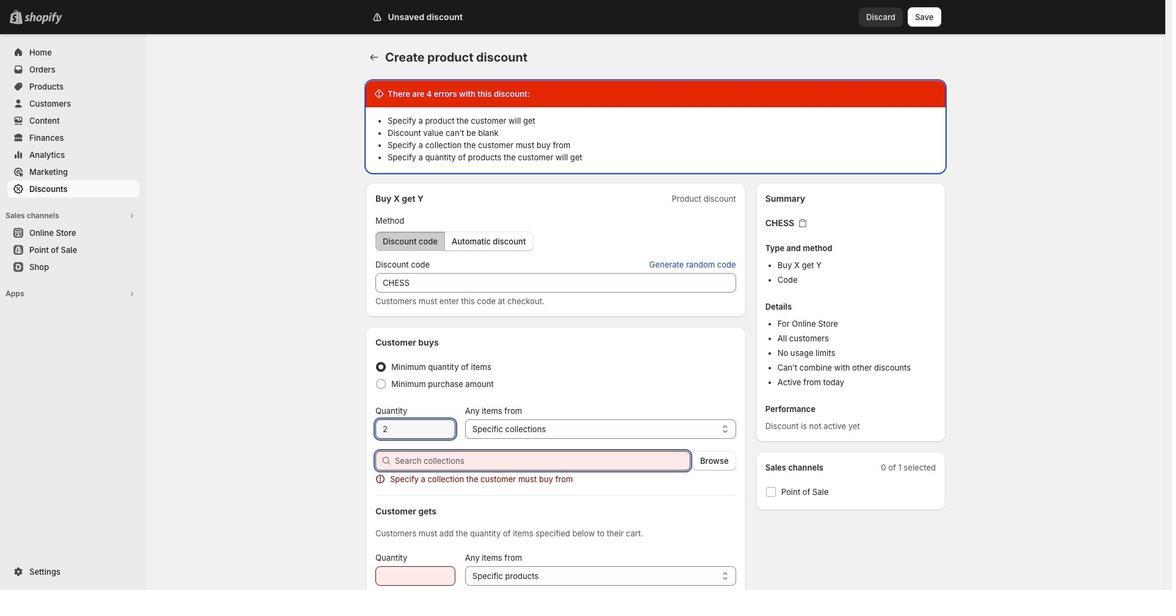 Task type: describe. For each thing, give the bounding box(es) containing it.
shopify image
[[24, 12, 62, 24]]

Search collections text field
[[395, 452, 690, 471]]



Task type: locate. For each thing, give the bounding box(es) containing it.
None text field
[[375, 567, 455, 587]]

None text field
[[375, 274, 736, 293], [375, 420, 455, 440], [375, 274, 736, 293], [375, 420, 455, 440]]



Task type: vqa. For each thing, say whether or not it's contained in the screenshot.
Shopify image
yes



